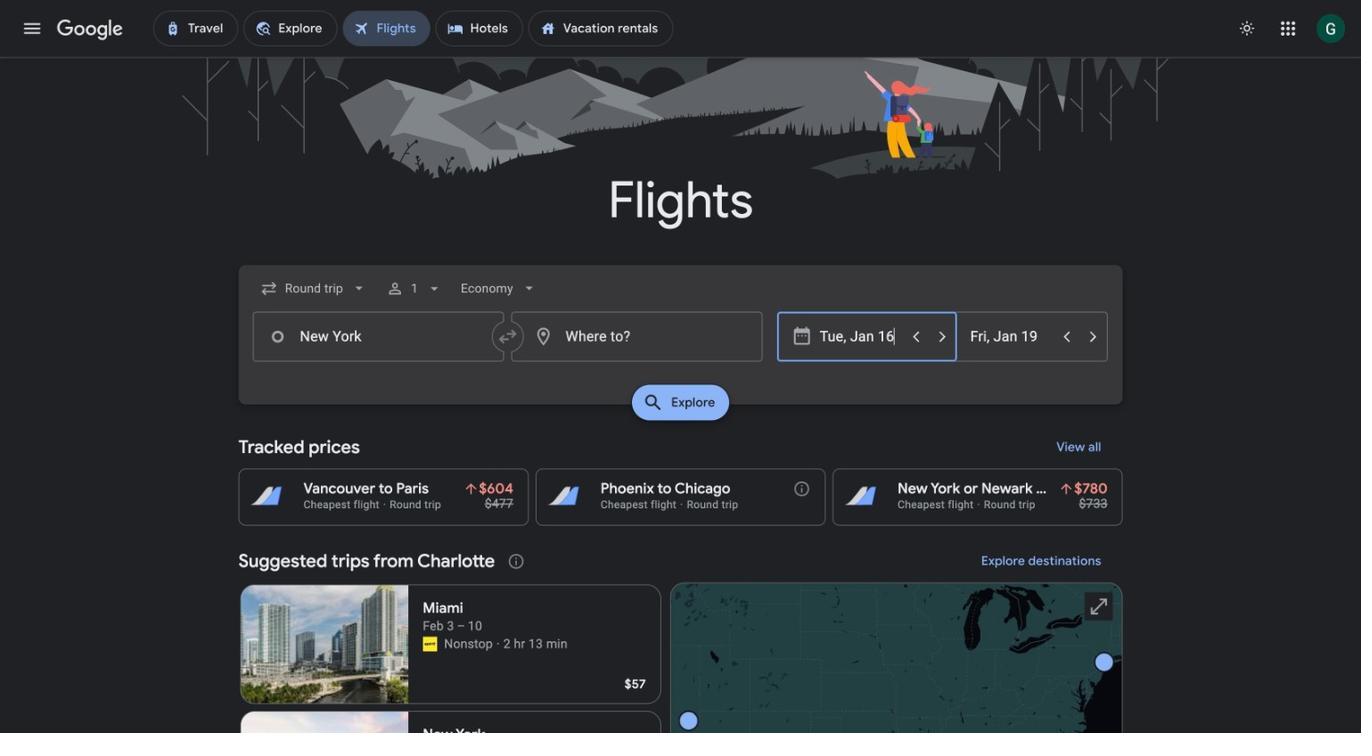 Task type: locate. For each thing, give the bounding box(es) containing it.
Where to? text field
[[512, 312, 763, 362]]

None text field
[[253, 312, 504, 362]]

None field
[[253, 272, 375, 305], [454, 272, 545, 305], [253, 272, 375, 305], [454, 272, 545, 305]]

spirit image
[[423, 637, 437, 651]]

 image
[[383, 499, 386, 511]]

 image
[[497, 635, 500, 653]]

477 US dollars text field
[[485, 496, 514, 511]]

suggested trips from charlotte region
[[239, 540, 1123, 733]]

57 US dollars text field
[[625, 676, 646, 692]]

more info image
[[793, 480, 811, 498]]

tracked prices region
[[239, 426, 1123, 526]]

change appearance image
[[1227, 7, 1269, 50]]



Task type: describe. For each thing, give the bounding box(es) containing it.
Departure text field
[[820, 313, 902, 361]]

780 US dollars text field
[[1075, 480, 1108, 498]]

More info text field
[[793, 480, 811, 502]]

main menu image
[[21, 18, 43, 39]]

Return text field
[[971, 313, 1053, 361]]

733 US dollars text field
[[1080, 496, 1108, 511]]

Flight search field
[[224, 265, 1138, 426]]

604 US dollars text field
[[479, 480, 514, 498]]

none text field inside flight search field
[[253, 312, 504, 362]]



Task type: vqa. For each thing, say whether or not it's contained in the screenshot.
main menu image
yes



